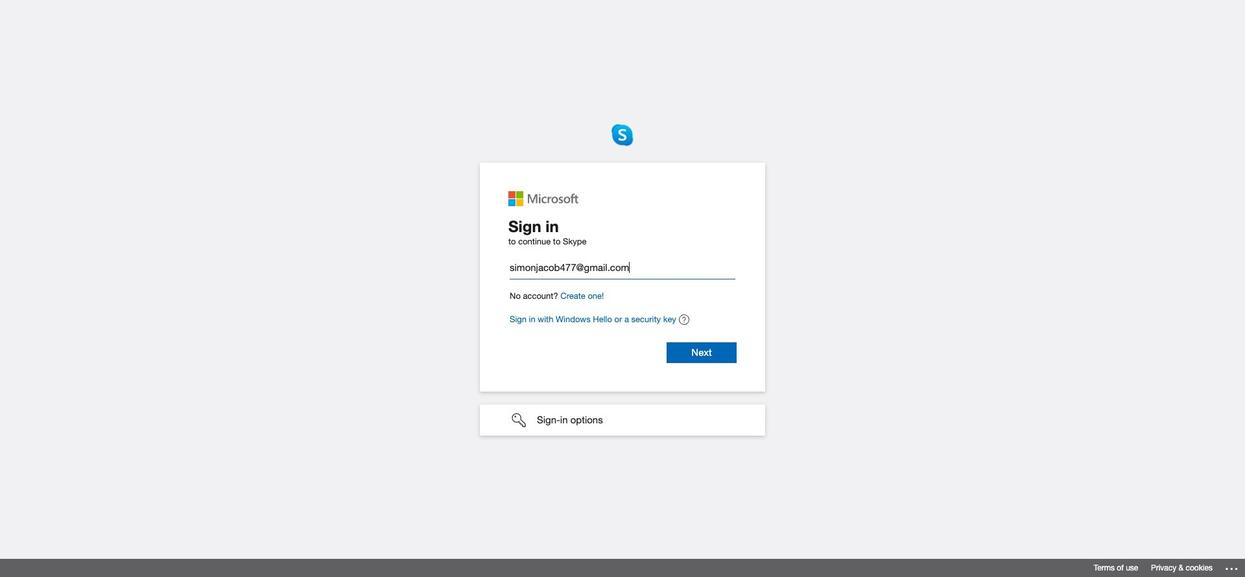 Task type: locate. For each thing, give the bounding box(es) containing it.
heading
[[509, 217, 737, 235]]

microsoft image
[[509, 191, 579, 207]]

learn more about signing in with windows hello or a security key image
[[679, 315, 689, 325]]

None submit
[[667, 342, 737, 363]]



Task type: describe. For each thing, give the bounding box(es) containing it.
Enter your email, phone, or Skype. email field
[[510, 256, 736, 279]]



Task type: vqa. For each thing, say whether or not it's contained in the screenshot.
Enter the password for simonjacob477@gmail.com 'password field'
no



